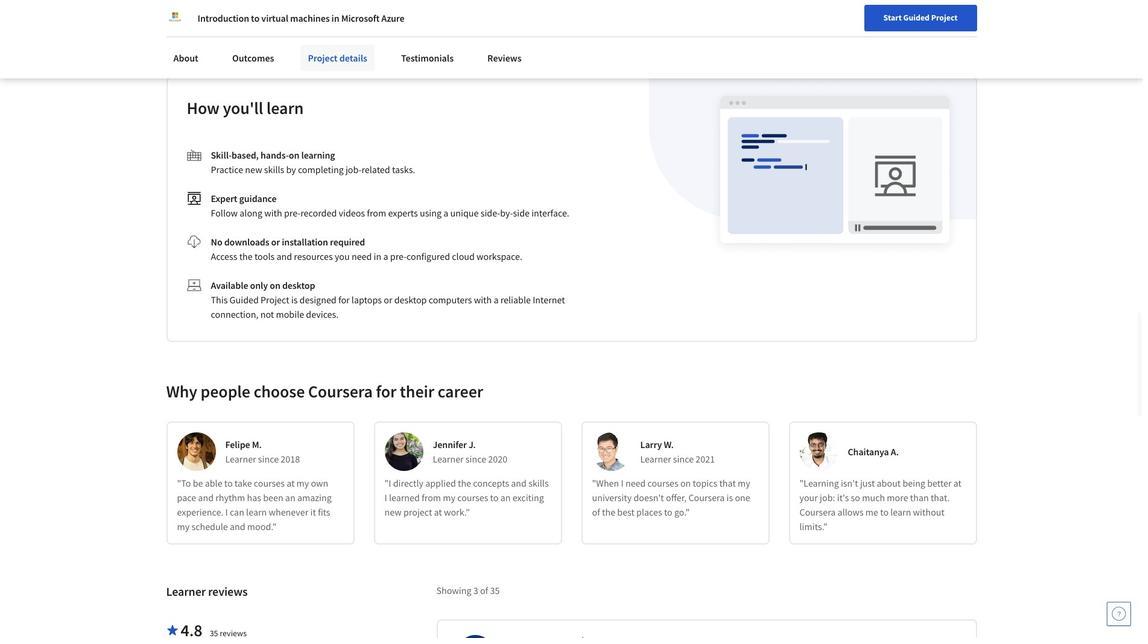 Task type: describe. For each thing, give the bounding box(es) containing it.
"learning isn't just about being better at your job: it's so much more than that. coursera allows me to learn without limits."
[[800, 477, 962, 533]]

to inside "i directly applied the concepts and skills i learned from my courses to an exciting new project at work."
[[490, 492, 499, 504]]

on inside skill-based, hands-on learning practice new skills by completing job-related tasks.
[[289, 149, 299, 161]]

coursera inside "when i need courses on topics that my university doesn't offer, coursera is one of the best places to go."
[[689, 492, 725, 504]]

your inside "learning isn't just about being better at your job: it's so much more than that. coursera allows me to learn without limits."
[[800, 492, 818, 504]]

2018
[[281, 453, 300, 465]]

this
[[211, 294, 228, 306]]

best
[[617, 506, 635, 518]]

it's
[[837, 492, 849, 504]]

to left virtual
[[251, 12, 260, 24]]

about
[[173, 52, 198, 64]]

schedule
[[191, 521, 228, 533]]

jennifer j. learner since 2020
[[433, 439, 507, 465]]

learner left reviews
[[166, 584, 206, 599]]

mobile
[[276, 308, 304, 321]]

expert
[[211, 193, 237, 205]]

so
[[851, 492, 860, 504]]

not
[[260, 308, 274, 321]]

larry w. learner since 2021
[[640, 439, 715, 465]]

on inside "available only on desktop this guided project is designed for laptops or desktop computers with a reliable internet connection, not mobile devices."
[[270, 280, 280, 292]]

directly
[[393, 477, 423, 489]]

installation
[[282, 236, 328, 248]]

felipe m. learner since 2018
[[225, 439, 300, 465]]

rhythm
[[215, 492, 245, 504]]

0 horizontal spatial in
[[332, 12, 339, 24]]

view all project images
[[187, 6, 271, 17]]

mood."
[[247, 521, 277, 533]]

since for w.
[[673, 453, 694, 465]]

start guided project
[[883, 12, 958, 23]]

take
[[235, 477, 252, 489]]

based,
[[232, 149, 259, 161]]

english button
[[890, 0, 963, 39]]

testimonials
[[401, 52, 454, 64]]

learner for felipe
[[225, 453, 256, 465]]

isn't
[[841, 477, 858, 489]]

show notifications image
[[980, 15, 995, 30]]

has
[[247, 492, 261, 504]]

in inside no downloads or installation required access the tools and resources you need in a pre-configured cloud workspace.
[[374, 251, 381, 263]]

"i directly applied the concepts and skills i learned from my courses to an exciting new project at work."
[[385, 477, 549, 518]]

project details
[[308, 52, 367, 64]]

"learning
[[800, 477, 839, 489]]

hands-
[[261, 149, 289, 161]]

showing 3 of 35
[[436, 585, 500, 597]]

available only on desktop this guided project is designed for laptops or desktop computers with a reliable internet connection, not mobile devices.
[[211, 280, 565, 321]]

about
[[877, 477, 901, 489]]

view all project images button
[[187, 6, 271, 18]]

an inside "i directly applied the concepts and skills i learned from my courses to an exciting new project at work."
[[500, 492, 511, 504]]

pace
[[177, 492, 196, 504]]

project inside "available only on desktop this guided project is designed for laptops or desktop computers with a reliable internet connection, not mobile devices."
[[261, 294, 289, 306]]

skill-based, hands-on learning practice new skills by completing job-related tasks.
[[211, 149, 415, 176]]

at for courses
[[287, 477, 295, 489]]

help center image
[[1112, 607, 1126, 621]]

new
[[843, 14, 859, 25]]

people
[[201, 381, 250, 403]]

side-
[[481, 207, 500, 219]]

"to be able to take courses at my own pace and rhythm has been an amazing experience. i can learn whenever it fits my schedule and mood."
[[177, 477, 332, 533]]

from inside expert guidance follow along with pre-recorded videos from experts using a unique side-by-side interface.
[[367, 207, 386, 219]]

go."
[[674, 506, 690, 518]]

laptops
[[352, 294, 382, 306]]

35
[[490, 585, 500, 597]]

and inside no downloads or installation required access the tools and resources you need in a pre-configured cloud workspace.
[[277, 251, 292, 263]]

only
[[250, 280, 268, 292]]

internet
[[533, 294, 565, 306]]

testimonials link
[[394, 45, 461, 71]]

a.
[[891, 446, 899, 458]]

learning
[[301, 149, 335, 161]]

connection,
[[211, 308, 258, 321]]

view
[[187, 6, 204, 17]]

coursera inside "learning isn't just about being better at your job: it's so much more than that. coursera allows me to learn without limits."
[[800, 506, 836, 518]]

no downloads or installation required access the tools and resources you need in a pre-configured cloud workspace.
[[211, 236, 522, 263]]

the inside no downloads or installation required access the tools and resources you need in a pre-configured cloud workspace.
[[239, 251, 253, 263]]

downloads
[[224, 236, 269, 248]]

more
[[887, 492, 908, 504]]

to inside "learning isn't just about being better at your job: it's so much more than that. coursera allows me to learn without limits."
[[880, 506, 889, 518]]

courses inside "when i need courses on topics that my university doesn't offer, coursera is one of the best places to go."
[[648, 477, 678, 489]]

need inside "when i need courses on topics that my university doesn't offer, coursera is one of the best places to go."
[[625, 477, 646, 489]]

without
[[913, 506, 945, 518]]

own
[[311, 477, 328, 489]]

1 vertical spatial desktop
[[394, 294, 427, 306]]

my inside "when i need courses on topics that my university doesn't offer, coursera is one of the best places to go."
[[738, 477, 750, 489]]

to inside "to be able to take courses at my own pace and rhythm has been an amazing experience. i can learn whenever it fits my schedule and mood."
[[224, 477, 233, 489]]

skill-
[[211, 149, 232, 161]]

is inside "available only on desktop this guided project is designed for laptops or desktop computers with a reliable internet connection, not mobile devices."
[[291, 294, 298, 306]]

follow
[[211, 207, 238, 219]]

felipe
[[225, 439, 250, 451]]

learner for jennifer
[[433, 453, 464, 465]]

with inside expert guidance follow along with pre-recorded videos from experts using a unique side-by-side interface.
[[264, 207, 282, 219]]

than
[[910, 492, 929, 504]]

whenever
[[269, 506, 308, 518]]

"to
[[177, 477, 191, 489]]

and down the "can" at the left bottom of page
[[230, 521, 245, 533]]

microsoft
[[341, 12, 380, 24]]

access
[[211, 251, 237, 263]]

offer,
[[666, 492, 687, 504]]

one
[[735, 492, 750, 504]]

details
[[340, 52, 367, 64]]

at inside "i directly applied the concepts and skills i learned from my courses to an exciting new project at work."
[[434, 506, 442, 518]]

project details link
[[301, 45, 375, 71]]

of inside "when i need courses on topics that my university doesn't offer, coursera is one of the best places to go."
[[592, 506, 600, 518]]

with inside "available only on desktop this guided project is designed for laptops or desktop computers with a reliable internet connection, not mobile devices."
[[474, 294, 492, 306]]

concepts
[[473, 477, 509, 489]]

since for m.
[[258, 453, 279, 465]]

my inside "i directly applied the concepts and skills i learned from my courses to an exciting new project at work."
[[443, 492, 455, 504]]

designed
[[300, 294, 336, 306]]

related
[[362, 164, 390, 176]]

from inside "i directly applied the concepts and skills i learned from my courses to an exciting new project at work."
[[422, 492, 441, 504]]

learner for larry
[[640, 453, 671, 465]]

and inside "i directly applied the concepts and skills i learned from my courses to an exciting new project at work."
[[511, 477, 527, 489]]

project inside button
[[931, 12, 958, 23]]

reviews link
[[480, 45, 529, 71]]

microsoft image
[[166, 10, 183, 27]]

chaitanya a.
[[848, 446, 899, 458]]

limits."
[[800, 521, 828, 533]]

m.
[[252, 439, 262, 451]]

w.
[[664, 439, 674, 451]]

at for better
[[954, 477, 962, 489]]

learned
[[389, 492, 420, 504]]

or inside "available only on desktop this guided project is designed for laptops or desktop computers with a reliable internet connection, not mobile devices."
[[384, 294, 392, 306]]

is inside "when i need courses on topics that my university doesn't offer, coursera is one of the best places to go."
[[727, 492, 733, 504]]



Task type: vqa. For each thing, say whether or not it's contained in the screenshot.
Dec
no



Task type: locate. For each thing, give the bounding box(es) containing it.
1 horizontal spatial a
[[444, 207, 448, 219]]

my up one on the right
[[738, 477, 750, 489]]

of
[[592, 506, 600, 518], [480, 585, 488, 597]]

since inside jennifer j. learner since 2020
[[466, 453, 486, 465]]

start
[[883, 12, 902, 23]]

0 vertical spatial of
[[592, 506, 600, 518]]

i down the "i at the bottom left of the page
[[385, 492, 387, 504]]

guided inside "available only on desktop this guided project is designed for laptops or desktop computers with a reliable internet connection, not mobile devices."
[[230, 294, 259, 306]]

my up work."
[[443, 492, 455, 504]]

1 horizontal spatial for
[[376, 381, 397, 403]]

0 horizontal spatial new
[[245, 164, 262, 176]]

your right find
[[826, 14, 842, 25]]

project right all
[[217, 6, 243, 17]]

can
[[230, 506, 244, 518]]

the inside "when i need courses on topics that my university doesn't offer, coursera is one of the best places to go."
[[602, 506, 615, 518]]

project
[[217, 6, 243, 17], [404, 506, 432, 518]]

need up doesn't
[[625, 477, 646, 489]]

you
[[335, 251, 350, 263]]

1 vertical spatial project
[[404, 506, 432, 518]]

1 horizontal spatial project
[[404, 506, 432, 518]]

courses inside "i directly applied the concepts and skills i learned from my courses to an exciting new project at work."
[[457, 492, 488, 504]]

2 horizontal spatial since
[[673, 453, 694, 465]]

2 vertical spatial project
[[261, 294, 289, 306]]

a inside "available only on desktop this guided project is designed for laptops or desktop computers with a reliable internet connection, not mobile devices."
[[494, 294, 499, 306]]

1 vertical spatial the
[[458, 477, 471, 489]]

my
[[297, 477, 309, 489], [738, 477, 750, 489], [443, 492, 455, 504], [177, 521, 190, 533]]

0 vertical spatial guided
[[903, 12, 930, 23]]

1 horizontal spatial with
[[474, 294, 492, 306]]

tasks.
[[392, 164, 415, 176]]

0 vertical spatial skills
[[264, 164, 284, 176]]

better
[[927, 477, 952, 489]]

larry
[[640, 439, 662, 451]]

project up not
[[261, 294, 289, 306]]

1 vertical spatial or
[[384, 294, 392, 306]]

to down "concepts"
[[490, 492, 499, 504]]

an inside "to be able to take courses at my own pace and rhythm has been an amazing experience. i can learn whenever it fits my schedule and mood."
[[285, 492, 295, 504]]

to inside "when i need courses on topics that my university doesn't offer, coursera is one of the best places to go."
[[664, 506, 672, 518]]

experience.
[[177, 506, 223, 518]]

learn
[[267, 97, 304, 119], [246, 506, 267, 518], [890, 506, 911, 518]]

need inside no downloads or installation required access the tools and resources you need in a pre-configured cloud workspace.
[[352, 251, 372, 263]]

an down "concepts"
[[500, 492, 511, 504]]

2 vertical spatial a
[[494, 294, 499, 306]]

a right "using"
[[444, 207, 448, 219]]

for left laptops
[[338, 294, 350, 306]]

0 vertical spatial desktop
[[282, 280, 315, 292]]

project left show notifications icon
[[931, 12, 958, 23]]

courses up offer,
[[648, 477, 678, 489]]

with down guidance
[[264, 207, 282, 219]]

1 horizontal spatial your
[[826, 14, 842, 25]]

reviews
[[208, 584, 248, 599]]

amazing
[[297, 492, 332, 504]]

courses inside "to be able to take courses at my own pace and rhythm has been an amazing experience. i can learn whenever it fits my schedule and mood."
[[254, 477, 285, 489]]

on up offer,
[[680, 477, 691, 489]]

your down ""learning"
[[800, 492, 818, 504]]

at inside "learning isn't just about being better at your job: it's so much more than that. coursera allows me to learn without limits."
[[954, 477, 962, 489]]

by
[[286, 164, 296, 176]]

job:
[[820, 492, 835, 504]]

project left details
[[308, 52, 338, 64]]

i right "when
[[621, 477, 624, 489]]

1 vertical spatial a
[[383, 251, 388, 263]]

i
[[621, 477, 624, 489], [385, 492, 387, 504], [225, 506, 228, 518]]

1 vertical spatial pre-
[[390, 251, 407, 263]]

0 horizontal spatial guided
[[230, 294, 259, 306]]

0 vertical spatial on
[[289, 149, 299, 161]]

new down 'learned'
[[385, 506, 402, 518]]

i inside "i directly applied the concepts and skills i learned from my courses to an exciting new project at work."
[[385, 492, 387, 504]]

learn inside "to be able to take courses at my own pace and rhythm has been an amazing experience. i can learn whenever it fits my schedule and mood."
[[246, 506, 267, 518]]

workspace.
[[477, 251, 522, 263]]

since inside felipe m. learner since 2018
[[258, 453, 279, 465]]

learn for my
[[246, 506, 267, 518]]

0 vertical spatial with
[[264, 207, 282, 219]]

0 horizontal spatial or
[[271, 236, 280, 248]]

skills up exciting
[[529, 477, 549, 489]]

reviews
[[487, 52, 522, 64]]

1 vertical spatial your
[[800, 492, 818, 504]]

0 vertical spatial or
[[271, 236, 280, 248]]

resources
[[294, 251, 333, 263]]

0 horizontal spatial an
[[285, 492, 295, 504]]

1 vertical spatial coursera
[[689, 492, 725, 504]]

on right only
[[270, 280, 280, 292]]

the down downloads
[[239, 251, 253, 263]]

0 horizontal spatial on
[[270, 280, 280, 292]]

to left the go."
[[664, 506, 672, 518]]

guided
[[903, 12, 930, 23], [230, 294, 259, 306]]

my left 'own'
[[297, 477, 309, 489]]

since down w.
[[673, 453, 694, 465]]

the
[[239, 251, 253, 263], [458, 477, 471, 489], [602, 506, 615, 518]]

project inside 'button'
[[217, 6, 243, 17]]

with right 'computers'
[[474, 294, 492, 306]]

expert guidance follow along with pre-recorded videos from experts using a unique side-by-side interface.
[[211, 193, 569, 219]]

guided right start
[[903, 12, 930, 23]]

1 horizontal spatial on
[[289, 149, 299, 161]]

need
[[352, 251, 372, 263], [625, 477, 646, 489]]

0 vertical spatial need
[[352, 251, 372, 263]]

courses up been
[[254, 477, 285, 489]]

1 vertical spatial in
[[374, 251, 381, 263]]

skills down hands-
[[264, 164, 284, 176]]

side
[[513, 207, 530, 219]]

a
[[444, 207, 448, 219], [383, 251, 388, 263], [494, 294, 499, 306]]

a inside no downloads or installation required access the tools and resources you need in a pre-configured cloud workspace.
[[383, 251, 388, 263]]

for
[[338, 294, 350, 306], [376, 381, 397, 403]]

learn down 'has'
[[246, 506, 267, 518]]

azure
[[381, 12, 404, 24]]

much
[[862, 492, 885, 504]]

is up mobile
[[291, 294, 298, 306]]

pre- down experts
[[390, 251, 407, 263]]

0 vertical spatial in
[[332, 12, 339, 24]]

1 horizontal spatial desktop
[[394, 294, 427, 306]]

since inside the larry w. learner since 2021
[[673, 453, 694, 465]]

your inside find your new career link
[[826, 14, 842, 25]]

None search field
[[172, 8, 461, 32]]

for left their
[[376, 381, 397, 403]]

or up 'tools'
[[271, 236, 280, 248]]

1 horizontal spatial need
[[625, 477, 646, 489]]

need right the you
[[352, 251, 372, 263]]

with
[[264, 207, 282, 219], [474, 294, 492, 306]]

learner inside the larry w. learner since 2021
[[640, 453, 671, 465]]

cloud
[[452, 251, 475, 263]]

2 since from the left
[[466, 453, 486, 465]]

courses
[[254, 477, 285, 489], [648, 477, 678, 489], [457, 492, 488, 504]]

0 vertical spatial new
[[245, 164, 262, 176]]

learn for your
[[890, 506, 911, 518]]

1 vertical spatial from
[[422, 492, 441, 504]]

2 horizontal spatial i
[[621, 477, 624, 489]]

devices.
[[306, 308, 339, 321]]

a left reliable
[[494, 294, 499, 306]]

0 horizontal spatial the
[[239, 251, 253, 263]]

1 horizontal spatial courses
[[457, 492, 488, 504]]

1 horizontal spatial new
[[385, 506, 402, 518]]

at down 2018
[[287, 477, 295, 489]]

0 vertical spatial project
[[217, 6, 243, 17]]

pre- inside no downloads or installation required access the tools and resources you need in a pre-configured cloud workspace.
[[390, 251, 407, 263]]

1 vertical spatial project
[[308, 52, 338, 64]]

i inside "when i need courses on topics that my university doesn't offer, coursera is one of the best places to go."
[[621, 477, 624, 489]]

1 since from the left
[[258, 453, 279, 465]]

0 vertical spatial pre-
[[284, 207, 301, 219]]

pre-
[[284, 207, 301, 219], [390, 251, 407, 263]]

choose
[[254, 381, 305, 403]]

0 vertical spatial a
[[444, 207, 448, 219]]

tools
[[255, 251, 275, 263]]

1 vertical spatial guided
[[230, 294, 259, 306]]

skills inside skill-based, hands-on learning practice new skills by completing job-related tasks.
[[264, 164, 284, 176]]

being
[[903, 477, 925, 489]]

career
[[861, 14, 884, 25]]

new
[[245, 164, 262, 176], [385, 506, 402, 518]]

1 vertical spatial of
[[480, 585, 488, 597]]

project inside "i directly applied the concepts and skills i learned from my courses to an exciting new project at work."
[[404, 506, 432, 518]]

learn inside "learning isn't just about being better at your job: it's so much more than that. coursera allows me to learn without limits."
[[890, 506, 911, 518]]

new down based,
[[245, 164, 262, 176]]

0 vertical spatial the
[[239, 251, 253, 263]]

2 vertical spatial on
[[680, 477, 691, 489]]

1 vertical spatial need
[[625, 477, 646, 489]]

you'll
[[223, 97, 263, 119]]

guidance
[[239, 193, 277, 205]]

to
[[251, 12, 260, 24], [224, 477, 233, 489], [490, 492, 499, 504], [664, 506, 672, 518], [880, 506, 889, 518]]

learner down jennifer
[[433, 453, 464, 465]]

1 horizontal spatial in
[[374, 251, 381, 263]]

0 horizontal spatial at
[[287, 477, 295, 489]]

courses up work."
[[457, 492, 488, 504]]

project
[[931, 12, 958, 23], [308, 52, 338, 64], [261, 294, 289, 306]]

1 horizontal spatial project
[[308, 52, 338, 64]]

since down j.
[[466, 453, 486, 465]]

an up whenever
[[285, 492, 295, 504]]

0 horizontal spatial coursera
[[308, 381, 373, 403]]

using
[[420, 207, 442, 219]]

guided inside button
[[903, 12, 930, 23]]

from right videos on the left
[[367, 207, 386, 219]]

0 vertical spatial for
[[338, 294, 350, 306]]

able
[[205, 477, 222, 489]]

i left the "can" at the left bottom of page
[[225, 506, 228, 518]]

2 horizontal spatial the
[[602, 506, 615, 518]]

experts
[[388, 207, 418, 219]]

coursera
[[308, 381, 373, 403], [689, 492, 725, 504], [800, 506, 836, 518]]

fits
[[318, 506, 330, 518]]

1 horizontal spatial pre-
[[390, 251, 407, 263]]

required
[[330, 236, 365, 248]]

2 an from the left
[[500, 492, 511, 504]]

at left work."
[[434, 506, 442, 518]]

1 vertical spatial with
[[474, 294, 492, 306]]

"when i need courses on topics that my university doesn't offer, coursera is one of the best places to go."
[[592, 477, 750, 518]]

1 vertical spatial new
[[385, 506, 402, 518]]

find
[[808, 14, 824, 25]]

how you'll learn
[[187, 97, 304, 119]]

desktop up the designed
[[282, 280, 315, 292]]

of right "3"
[[480, 585, 488, 597]]

learner down felipe
[[225, 453, 256, 465]]

a left configured
[[383, 251, 388, 263]]

that.
[[931, 492, 950, 504]]

my down experience.
[[177, 521, 190, 533]]

1 horizontal spatial skills
[[529, 477, 549, 489]]

or right laptops
[[384, 294, 392, 306]]

2 vertical spatial the
[[602, 506, 615, 518]]

from down applied
[[422, 492, 441, 504]]

is left one on the right
[[727, 492, 733, 504]]

the inside "i directly applied the concepts and skills i learned from my courses to an exciting new project at work."
[[458, 477, 471, 489]]

1 horizontal spatial since
[[466, 453, 486, 465]]

at right better on the bottom
[[954, 477, 962, 489]]

desktop left 'computers'
[[394, 294, 427, 306]]

guided up connection,
[[230, 294, 259, 306]]

learn right you'll
[[267, 97, 304, 119]]

0 horizontal spatial need
[[352, 251, 372, 263]]

0 horizontal spatial skills
[[264, 164, 284, 176]]

2 horizontal spatial coursera
[[800, 506, 836, 518]]

the down university
[[602, 506, 615, 518]]

0 vertical spatial from
[[367, 207, 386, 219]]

completing
[[298, 164, 344, 176]]

a inside expert guidance follow along with pre-recorded videos from experts using a unique side-by-side interface.
[[444, 207, 448, 219]]

learn down more
[[890, 506, 911, 518]]

by-
[[500, 207, 513, 219]]

0 horizontal spatial a
[[383, 251, 388, 263]]

1 horizontal spatial or
[[384, 294, 392, 306]]

"when
[[592, 477, 619, 489]]

to right me
[[880, 506, 889, 518]]

pre- up installation
[[284, 207, 301, 219]]

1 vertical spatial for
[[376, 381, 397, 403]]

2 vertical spatial coursera
[[800, 506, 836, 518]]

0 vertical spatial is
[[291, 294, 298, 306]]

on up by
[[289, 149, 299, 161]]

learner down the larry
[[640, 453, 671, 465]]

0 vertical spatial coursera
[[308, 381, 373, 403]]

and right 'tools'
[[277, 251, 292, 263]]

since down m.
[[258, 453, 279, 465]]

learner inside jennifer j. learner since 2020
[[433, 453, 464, 465]]

0 vertical spatial i
[[621, 477, 624, 489]]

interface.
[[532, 207, 569, 219]]

skills inside "i directly applied the concepts and skills i learned from my courses to an exciting new project at work."
[[529, 477, 549, 489]]

0 horizontal spatial from
[[367, 207, 386, 219]]

0 horizontal spatial since
[[258, 453, 279, 465]]

0 horizontal spatial pre-
[[284, 207, 301, 219]]

0 horizontal spatial with
[[264, 207, 282, 219]]

or inside no downloads or installation required access the tools and resources you need in a pre-configured cloud workspace.
[[271, 236, 280, 248]]

your
[[826, 14, 842, 25], [800, 492, 818, 504]]

configured
[[407, 251, 450, 263]]

of down university
[[592, 506, 600, 518]]

1 vertical spatial skills
[[529, 477, 549, 489]]

1 horizontal spatial at
[[434, 506, 442, 518]]

and up exciting
[[511, 477, 527, 489]]

1 horizontal spatial guided
[[903, 12, 930, 23]]

computers
[[429, 294, 472, 306]]

since for j.
[[466, 453, 486, 465]]

or
[[271, 236, 280, 248], [384, 294, 392, 306]]

1 horizontal spatial of
[[592, 506, 600, 518]]

1 horizontal spatial i
[[385, 492, 387, 504]]

to up rhythm
[[224, 477, 233, 489]]

and up experience.
[[198, 492, 214, 504]]

new inside "i directly applied the concepts and skills i learned from my courses to an exciting new project at work."
[[385, 506, 402, 518]]

work."
[[444, 506, 470, 518]]

at inside "to be able to take courses at my own pace and rhythm has been an amazing experience. i can learn whenever it fits my schedule and mood."
[[287, 477, 295, 489]]

2020
[[488, 453, 507, 465]]

0 horizontal spatial for
[[338, 294, 350, 306]]

pre- inside expert guidance follow along with pre-recorded videos from experts using a unique side-by-side interface.
[[284, 207, 301, 219]]

0 horizontal spatial is
[[291, 294, 298, 306]]

just
[[860, 477, 875, 489]]

how
[[187, 97, 220, 119]]

3 since from the left
[[673, 453, 694, 465]]

the right applied
[[458, 477, 471, 489]]

1 horizontal spatial an
[[500, 492, 511, 504]]

new inside skill-based, hands-on learning practice new skills by completing job-related tasks.
[[245, 164, 262, 176]]

0 horizontal spatial desktop
[[282, 280, 315, 292]]

learner inside felipe m. learner since 2018
[[225, 453, 256, 465]]

0 horizontal spatial courses
[[254, 477, 285, 489]]

0 horizontal spatial your
[[800, 492, 818, 504]]

1 horizontal spatial the
[[458, 477, 471, 489]]

0 horizontal spatial of
[[480, 585, 488, 597]]

for inside "available only on desktop this guided project is designed for laptops or desktop computers with a reliable internet connection, not mobile devices."
[[338, 294, 350, 306]]

reliable
[[500, 294, 531, 306]]

1 vertical spatial is
[[727, 492, 733, 504]]

2 vertical spatial i
[[225, 506, 228, 518]]

i inside "to be able to take courses at my own pace and rhythm has been an amazing experience. i can learn whenever it fits my schedule and mood."
[[225, 506, 228, 518]]

find your new career link
[[802, 12, 890, 27]]

in right the you
[[374, 251, 381, 263]]

1 vertical spatial i
[[385, 492, 387, 504]]

1 horizontal spatial from
[[422, 492, 441, 504]]

project down 'learned'
[[404, 506, 432, 518]]

2 horizontal spatial project
[[931, 12, 958, 23]]

1 horizontal spatial coursera
[[689, 492, 725, 504]]

0 vertical spatial your
[[826, 14, 842, 25]]

2 horizontal spatial courses
[[648, 477, 678, 489]]

skills
[[264, 164, 284, 176], [529, 477, 549, 489]]

on inside "when i need courses on topics that my university doesn't offer, coursera is one of the best places to go."
[[680, 477, 691, 489]]

it
[[310, 506, 316, 518]]

in left 'microsoft'
[[332, 12, 339, 24]]

jennifer
[[433, 439, 467, 451]]

2 horizontal spatial at
[[954, 477, 962, 489]]

recorded
[[301, 207, 337, 219]]

1 an from the left
[[285, 492, 295, 504]]

2 horizontal spatial on
[[680, 477, 691, 489]]

in
[[332, 12, 339, 24], [374, 251, 381, 263]]

allows
[[838, 506, 864, 518]]

j.
[[469, 439, 476, 451]]



